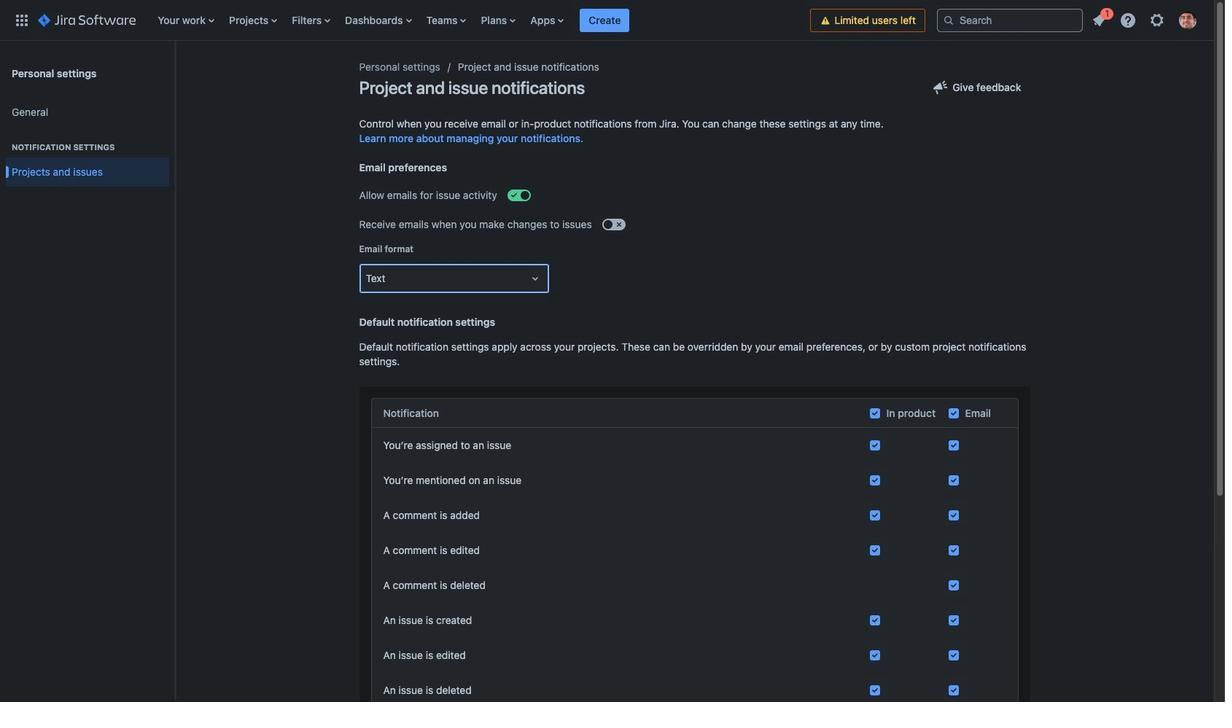 Task type: vqa. For each thing, say whether or not it's contained in the screenshot.
Settings image at the right
yes



Task type: locate. For each thing, give the bounding box(es) containing it.
1 horizontal spatial list item
[[1086, 5, 1114, 32]]

banner
[[0, 0, 1214, 41]]

primary element
[[9, 0, 811, 40]]

group
[[6, 93, 169, 195], [6, 127, 169, 191]]

0 horizontal spatial list
[[150, 0, 811, 40]]

list item
[[580, 0, 630, 40], [1086, 5, 1114, 32]]

heading
[[6, 141, 169, 153]]

1 group from the top
[[6, 93, 169, 195]]

None search field
[[937, 8, 1083, 32]]

jira software image
[[38, 11, 136, 29], [38, 11, 136, 29]]

appswitcher icon image
[[13, 11, 31, 29]]

list
[[150, 0, 811, 40], [1086, 5, 1206, 33]]

sidebar navigation image
[[159, 58, 191, 88]]

search image
[[943, 14, 955, 26]]



Task type: describe. For each thing, give the bounding box(es) containing it.
0 horizontal spatial list item
[[580, 0, 630, 40]]

notifications image
[[1090, 11, 1108, 29]]

settings image
[[1149, 11, 1166, 29]]

your profile and settings image
[[1179, 11, 1197, 29]]

2 group from the top
[[6, 127, 169, 191]]

Search field
[[937, 8, 1083, 32]]

1 horizontal spatial list
[[1086, 5, 1206, 33]]

open image
[[526, 270, 544, 287]]

help image
[[1119, 11, 1137, 29]]



